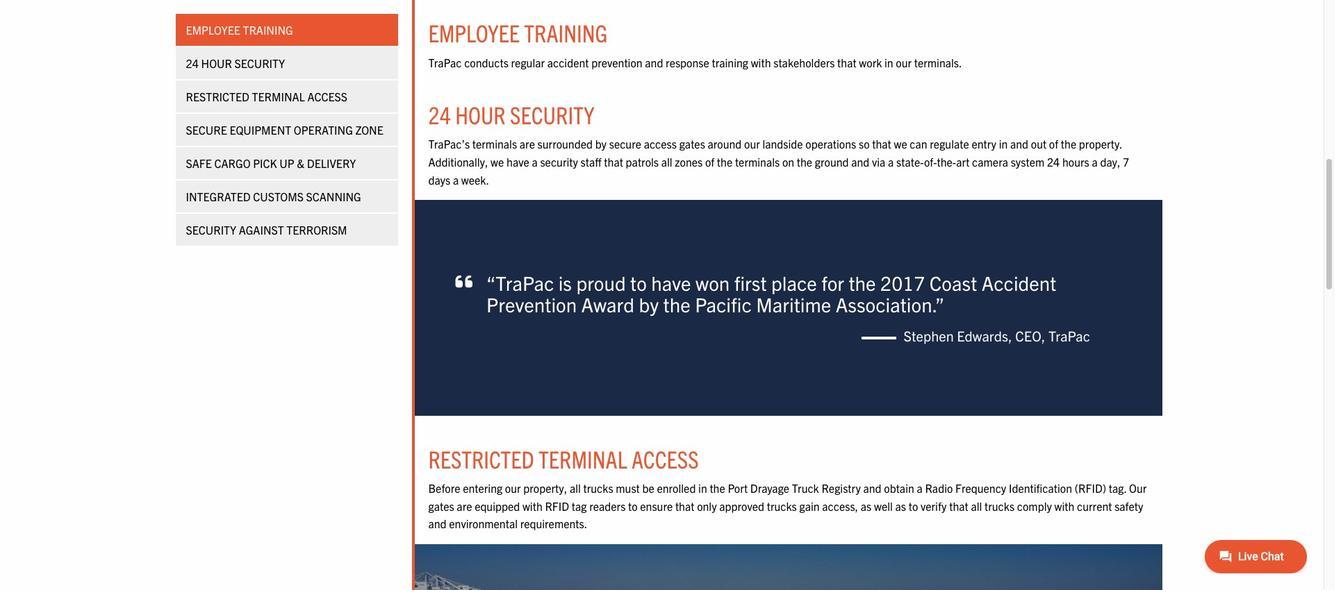 Task type: vqa. For each thing, say whether or not it's contained in the screenshot.
Security to the bottom
yes



Task type: locate. For each thing, give the bounding box(es) containing it.
our right around
[[744, 137, 760, 151]]

2 vertical spatial all
[[971, 500, 982, 513]]

the right on
[[797, 155, 813, 169]]

cargo
[[214, 156, 251, 170]]

edwards,
[[957, 328, 1013, 345]]

secure equipment operating zone
[[186, 123, 384, 137]]

access
[[308, 90, 348, 104], [632, 444, 699, 474]]

0 horizontal spatial in
[[699, 482, 707, 496]]

1 vertical spatial access
[[632, 444, 699, 474]]

0 horizontal spatial access
[[308, 90, 348, 104]]

0 horizontal spatial by
[[595, 137, 607, 151]]

1 horizontal spatial as
[[896, 500, 906, 513]]

comply
[[1017, 500, 1052, 513]]

0 horizontal spatial we
[[491, 155, 504, 169]]

are left surrounded
[[520, 137, 535, 151]]

2017
[[881, 270, 925, 295]]

hour
[[201, 56, 232, 70], [455, 100, 506, 129]]

0 horizontal spatial restricted
[[186, 90, 249, 104]]

terminals
[[473, 137, 517, 151], [735, 155, 780, 169]]

1 horizontal spatial by
[[639, 292, 659, 317]]

must
[[616, 482, 640, 496]]

via
[[872, 155, 886, 169]]

system
[[1011, 155, 1045, 169]]

all down frequency
[[971, 500, 982, 513]]

"trapac is proud to have won first place for the 2017 coast accident prevention award by the pacific maritime association."
[[487, 270, 1057, 317]]

1 horizontal spatial have
[[652, 270, 691, 295]]

prevention
[[592, 55, 643, 69]]

0 vertical spatial in
[[885, 55, 894, 69]]

0 vertical spatial restricted terminal access
[[186, 90, 348, 104]]

and down before
[[429, 517, 447, 531]]

restricted up entering at the bottom of page
[[429, 444, 534, 474]]

0 horizontal spatial restricted terminal access
[[186, 90, 348, 104]]

won
[[696, 270, 730, 295]]

1 vertical spatial our
[[744, 137, 760, 151]]

7
[[1123, 155, 1130, 169]]

property,
[[524, 482, 567, 496]]

0 vertical spatial gates
[[680, 137, 705, 151]]

in right work
[[885, 55, 894, 69]]

restricted up secure at left top
[[186, 90, 249, 104]]

1 vertical spatial in
[[999, 137, 1008, 151]]

1 vertical spatial 24
[[429, 100, 451, 129]]

1 horizontal spatial are
[[520, 137, 535, 151]]

gates up zones
[[680, 137, 705, 151]]

restricted
[[186, 90, 249, 104], [429, 444, 534, 474]]

the left "won"
[[663, 292, 691, 317]]

well
[[874, 500, 893, 513]]

that right 'so'
[[872, 137, 892, 151]]

readers
[[590, 500, 626, 513]]

trucks down drayage
[[767, 500, 797, 513]]

are down entering at the bottom of page
[[457, 500, 472, 513]]

1 horizontal spatial hour
[[455, 100, 506, 129]]

only
[[697, 500, 717, 513]]

to right proud
[[630, 270, 647, 295]]

1 vertical spatial are
[[457, 500, 472, 513]]

0 horizontal spatial training
[[243, 23, 293, 37]]

1 vertical spatial security
[[510, 100, 595, 129]]

0 horizontal spatial are
[[457, 500, 472, 513]]

terminal up 'tag'
[[539, 444, 627, 474]]

1 vertical spatial terminal
[[539, 444, 627, 474]]

safe
[[186, 156, 212, 170]]

by right award
[[639, 292, 659, 317]]

0 horizontal spatial of
[[705, 155, 715, 169]]

0 vertical spatial terminals
[[473, 137, 517, 151]]

staff
[[581, 155, 602, 169]]

1 horizontal spatial 24
[[429, 100, 451, 129]]

training up 'accident'
[[524, 18, 608, 48]]

our
[[1130, 482, 1147, 496]]

all down access
[[662, 155, 673, 169]]

have left "won"
[[652, 270, 691, 295]]

0 horizontal spatial with
[[523, 500, 543, 513]]

solid image
[[456, 272, 473, 292]]

trucks up readers
[[584, 482, 613, 496]]

by up staff
[[595, 137, 607, 151]]

and left out
[[1011, 137, 1029, 151]]

our right work
[[896, 55, 912, 69]]

0 vertical spatial terminal
[[252, 90, 305, 104]]

24
[[186, 56, 199, 70], [429, 100, 451, 129], [1047, 155, 1060, 169]]

0 vertical spatial trapac
[[429, 55, 462, 69]]

0 horizontal spatial 24 hour security
[[186, 56, 285, 70]]

access up enrolled
[[632, 444, 699, 474]]

1 horizontal spatial gates
[[680, 137, 705, 151]]

hour up secure at left top
[[201, 56, 232, 70]]

of right zones
[[705, 155, 715, 169]]

the right for
[[849, 270, 876, 295]]

1 horizontal spatial we
[[894, 137, 908, 151]]

24 hour security link
[[176, 47, 398, 79]]

safe cargo pick up & delivery link
[[176, 147, 398, 179]]

employee training
[[429, 18, 608, 48], [186, 23, 293, 37]]

2 vertical spatial in
[[699, 482, 707, 496]]

to left verify
[[909, 500, 918, 513]]

a left day,
[[1092, 155, 1098, 169]]

2 horizontal spatial 24
[[1047, 155, 1060, 169]]

employee training up 24 hour security link
[[186, 23, 293, 37]]

0 vertical spatial all
[[662, 155, 673, 169]]

0 vertical spatial hour
[[201, 56, 232, 70]]

as left well
[[861, 500, 872, 513]]

have left security
[[507, 155, 529, 169]]

with down property,
[[523, 500, 543, 513]]

0 horizontal spatial terminals
[[473, 137, 517, 151]]

all up 'tag'
[[570, 482, 581, 496]]

employee
[[429, 18, 520, 48], [186, 23, 240, 37]]

0 horizontal spatial hour
[[201, 56, 232, 70]]

24 hour security up restricted terminal access link
[[186, 56, 285, 70]]

have inside the trapac's terminals are surrounded by secure access gates around our landside operations so that we can regulate entry in and out of the property. additionally, we have a security staff that patrols all zones of the terminals on the ground and via a state-of-the-art camera system 24 hours a day, 7 days a week.
[[507, 155, 529, 169]]

have inside "trapac is proud to have won first place for the 2017 coast accident prevention award by the pacific maritime association."
[[652, 270, 691, 295]]

gates inside before entering our property, all trucks must be enrolled in the port drayage truck registry and obtain a radio frequency identification (rfid) tag. our gates are equipped with rfid tag readers to ensure that only approved trucks gain access, as well as to verify that all trucks comply with current safety and environmental requirements.
[[429, 500, 454, 513]]

2 vertical spatial 24
[[1047, 155, 1060, 169]]

0 horizontal spatial as
[[861, 500, 872, 513]]

of
[[1049, 137, 1059, 151], [705, 155, 715, 169]]

24 up secure at left top
[[186, 56, 199, 70]]

0 vertical spatial by
[[595, 137, 607, 151]]

0 vertical spatial our
[[896, 55, 912, 69]]

0 horizontal spatial have
[[507, 155, 529, 169]]

we
[[894, 137, 908, 151], [491, 155, 504, 169]]

are inside before entering our property, all trucks must be enrolled in the port drayage truck registry and obtain a radio frequency identification (rfid) tag. our gates are equipped with rfid tag readers to ensure that only approved trucks gain access, as well as to verify that all trucks comply with current safety and environmental requirements.
[[457, 500, 472, 513]]

coast
[[930, 270, 977, 295]]

in right entry
[[999, 137, 1008, 151]]

we right additionally,
[[491, 155, 504, 169]]

to
[[630, 270, 647, 295], [628, 500, 638, 513], [909, 500, 918, 513]]

trucks down frequency
[[985, 500, 1015, 513]]

for
[[822, 270, 845, 295]]

by
[[595, 137, 607, 151], [639, 292, 659, 317]]

hour up trapac's
[[455, 100, 506, 129]]

2 horizontal spatial our
[[896, 55, 912, 69]]

operating
[[294, 123, 353, 137]]

our up equipped
[[505, 482, 521, 496]]

0 vertical spatial 24 hour security
[[186, 56, 285, 70]]

verify
[[921, 500, 947, 513]]

environmental
[[449, 517, 518, 531]]

1 vertical spatial trapac
[[1049, 328, 1091, 345]]

2 horizontal spatial all
[[971, 500, 982, 513]]

24 up trapac's
[[429, 100, 451, 129]]

in inside before entering our property, all trucks must be enrolled in the port drayage truck registry and obtain a radio frequency identification (rfid) tag. our gates are equipped with rfid tag readers to ensure that only approved trucks gain access, as well as to verify that all trucks comply with current safety and environmental requirements.
[[699, 482, 707, 496]]

0 horizontal spatial our
[[505, 482, 521, 496]]

24 hour security down regular
[[429, 100, 595, 129]]

frequency
[[956, 482, 1007, 496]]

training
[[524, 18, 608, 48], [243, 23, 293, 37]]

zones
[[675, 155, 703, 169]]

all inside the trapac's terminals are surrounded by secure access gates around our landside operations so that we can regulate entry in and out of the property. additionally, we have a security staff that patrols all zones of the terminals on the ground and via a state-of-the-art camera system 24 hours a day, 7 days a week.
[[662, 155, 673, 169]]

1 vertical spatial by
[[639, 292, 659, 317]]

1 horizontal spatial terminals
[[735, 155, 780, 169]]

access up operating
[[308, 90, 348, 104]]

trapac right ceo,
[[1049, 328, 1091, 345]]

of right out
[[1049, 137, 1059, 151]]

the inside before entering our property, all trucks must be enrolled in the port drayage truck registry and obtain a radio frequency identification (rfid) tag. our gates are equipped with rfid tag readers to ensure that only approved trucks gain access, as well as to verify that all trucks comply with current safety and environmental requirements.
[[710, 482, 726, 496]]

1 vertical spatial gates
[[429, 500, 454, 513]]

in up only
[[699, 482, 707, 496]]

is
[[559, 270, 572, 295]]

1 as from the left
[[861, 500, 872, 513]]

2 vertical spatial security
[[186, 223, 236, 237]]

restricted terminal access
[[186, 90, 348, 104], [429, 444, 699, 474]]

0 vertical spatial have
[[507, 155, 529, 169]]

0 horizontal spatial employee training
[[186, 23, 293, 37]]

as right well
[[896, 500, 906, 513]]

security down the integrated
[[186, 223, 236, 237]]

security up restricted terminal access link
[[235, 56, 285, 70]]

days
[[429, 173, 451, 187]]

to inside "trapac is proud to have won first place for the 2017 coast accident prevention award by the pacific maritime association."
[[630, 270, 647, 295]]

0 horizontal spatial trapac
[[429, 55, 462, 69]]

restricted terminal access up equipment
[[186, 90, 348, 104]]

terminals up week.
[[473, 137, 517, 151]]

zone
[[356, 123, 384, 137]]

equipped
[[475, 500, 520, 513]]

against
[[239, 223, 284, 237]]

that left work
[[838, 55, 857, 69]]

with right the training
[[751, 55, 771, 69]]

0 horizontal spatial all
[[570, 482, 581, 496]]

truck
[[792, 482, 819, 496]]

employee training up regular
[[429, 18, 608, 48]]

1 vertical spatial all
[[570, 482, 581, 496]]

trapac left conducts
[[429, 55, 462, 69]]

security
[[235, 56, 285, 70], [510, 100, 595, 129], [186, 223, 236, 237]]

1 vertical spatial of
[[705, 155, 715, 169]]

surrounded
[[538, 137, 593, 151]]

1 horizontal spatial all
[[662, 155, 673, 169]]

2 vertical spatial our
[[505, 482, 521, 496]]

the down around
[[717, 155, 733, 169]]

response
[[666, 55, 710, 69]]

security up surrounded
[[510, 100, 595, 129]]

24 left hours at the right top
[[1047, 155, 1060, 169]]

equipment
[[230, 123, 291, 137]]

0 vertical spatial 24
[[186, 56, 199, 70]]

are
[[520, 137, 535, 151], [457, 500, 472, 513]]

a right the days
[[453, 173, 459, 187]]

our
[[896, 55, 912, 69], [744, 137, 760, 151], [505, 482, 521, 496]]

restricted terminal access up property,
[[429, 444, 699, 474]]

1 vertical spatial have
[[652, 270, 691, 295]]

1 horizontal spatial access
[[632, 444, 699, 474]]

camera
[[972, 155, 1009, 169]]

1 horizontal spatial terminal
[[539, 444, 627, 474]]

trucks
[[584, 482, 613, 496], [767, 500, 797, 513], [985, 500, 1015, 513]]

that down enrolled
[[676, 500, 695, 513]]

1 vertical spatial restricted terminal access
[[429, 444, 699, 474]]

patrols
[[626, 155, 659, 169]]

delivery
[[307, 156, 356, 170]]

2 horizontal spatial in
[[999, 137, 1008, 151]]

terminals left on
[[735, 155, 780, 169]]

a left radio
[[917, 482, 923, 496]]

gates inside the trapac's terminals are surrounded by secure access gates around our landside operations so that we can regulate entry in and out of the property. additionally, we have a security staff that patrols all zones of the terminals on the ground and via a state-of-the-art camera system 24 hours a day, 7 days a week.
[[680, 137, 705, 151]]

1 horizontal spatial restricted
[[429, 444, 534, 474]]

secure
[[186, 123, 227, 137]]

1 vertical spatial hour
[[455, 100, 506, 129]]

terminal up secure equipment operating zone
[[252, 90, 305, 104]]

rfid
[[545, 500, 569, 513]]

0 horizontal spatial terminal
[[252, 90, 305, 104]]

24 inside the trapac's terminals are surrounded by secure access gates around our landside operations so that we can regulate entry in and out of the property. additionally, we have a security staff that patrols all zones of the terminals on the ground and via a state-of-the-art camera system 24 hours a day, 7 days a week.
[[1047, 155, 1060, 169]]

with down the identification
[[1055, 500, 1075, 513]]

0 vertical spatial security
[[235, 56, 285, 70]]

prevention
[[487, 292, 577, 317]]

1 horizontal spatial our
[[744, 137, 760, 151]]

0 vertical spatial are
[[520, 137, 535, 151]]

training up 24 hour security link
[[243, 23, 293, 37]]

we left "can"
[[894, 137, 908, 151]]

the left port on the bottom of page
[[710, 482, 726, 496]]

1 vertical spatial terminals
[[735, 155, 780, 169]]

gates down before
[[429, 500, 454, 513]]

integrated
[[186, 190, 251, 204]]

0 vertical spatial of
[[1049, 137, 1059, 151]]

1 horizontal spatial 24 hour security
[[429, 100, 595, 129]]

0 vertical spatial we
[[894, 137, 908, 151]]

security against terrorism link
[[176, 214, 398, 246]]

that
[[838, 55, 857, 69], [872, 137, 892, 151], [604, 155, 623, 169], [676, 500, 695, 513], [950, 500, 969, 513]]

identification
[[1009, 482, 1073, 496]]

0 vertical spatial restricted
[[186, 90, 249, 104]]

0 horizontal spatial gates
[[429, 500, 454, 513]]



Task type: describe. For each thing, give the bounding box(es) containing it.
current
[[1077, 500, 1112, 513]]

stephen edwards, ceo, trapac
[[904, 328, 1091, 345]]

obtain
[[884, 482, 915, 496]]

trapac's terminals are surrounded by secure access gates around our landside operations so that we can regulate entry in and out of the property. additionally, we have a security staff that patrols all zones of the terminals on the ground and via a state-of-the-art camera system 24 hours a day, 7 days a week.
[[429, 137, 1130, 187]]

to down must
[[628, 500, 638, 513]]

drayage
[[751, 482, 790, 496]]

scanning
[[306, 190, 361, 204]]

0 horizontal spatial trucks
[[584, 482, 613, 496]]

out
[[1031, 137, 1047, 151]]

tag.
[[1109, 482, 1127, 496]]

radio
[[925, 482, 953, 496]]

requirements.
[[520, 517, 588, 531]]

place
[[772, 270, 817, 295]]

accident
[[982, 270, 1057, 295]]

customs
[[253, 190, 304, 204]]

"trapac
[[487, 270, 554, 295]]

a right via on the top
[[888, 155, 894, 169]]

security against terrorism
[[186, 223, 347, 237]]

2 horizontal spatial with
[[1055, 500, 1075, 513]]

1 horizontal spatial employee
[[429, 18, 520, 48]]

security inside "link"
[[186, 223, 236, 237]]

1 horizontal spatial with
[[751, 55, 771, 69]]

so
[[859, 137, 870, 151]]

0 horizontal spatial 24
[[186, 56, 199, 70]]

art
[[957, 155, 970, 169]]

and left response
[[645, 55, 663, 69]]

ensure
[[640, 500, 673, 513]]

tag
[[572, 500, 587, 513]]

security
[[540, 155, 578, 169]]

hours
[[1063, 155, 1090, 169]]

ground
[[815, 155, 849, 169]]

employee training link
[[176, 14, 398, 46]]

1 horizontal spatial trapac
[[1049, 328, 1091, 345]]

stakeholders
[[774, 55, 835, 69]]

of-
[[924, 155, 937, 169]]

that down secure
[[604, 155, 623, 169]]

1 horizontal spatial training
[[524, 18, 608, 48]]

safety
[[1115, 500, 1144, 513]]

pacific
[[695, 292, 752, 317]]

property.
[[1079, 137, 1123, 151]]

1 horizontal spatial trucks
[[767, 500, 797, 513]]

before
[[429, 482, 460, 496]]

day,
[[1101, 155, 1121, 169]]

additionally,
[[429, 155, 488, 169]]

first
[[735, 270, 767, 295]]

up
[[280, 156, 294, 170]]

trapac's
[[429, 137, 470, 151]]

1 horizontal spatial of
[[1049, 137, 1059, 151]]

state-
[[897, 155, 924, 169]]

proud
[[577, 270, 626, 295]]

1 horizontal spatial in
[[885, 55, 894, 69]]

regulate
[[930, 137, 969, 151]]

registry
[[822, 482, 861, 496]]

approved
[[720, 500, 765, 513]]

restricted terminal access link
[[176, 81, 398, 113]]

1 vertical spatial 24 hour security
[[429, 100, 595, 129]]

be
[[643, 482, 655, 496]]

work
[[859, 55, 882, 69]]

1 vertical spatial restricted
[[429, 444, 534, 474]]

entering
[[463, 482, 503, 496]]

entry
[[972, 137, 997, 151]]

trapac conducts regular accident prevention and response training with stakeholders that work in our terminals.
[[429, 55, 962, 69]]

integrated customs scanning link
[[176, 181, 398, 213]]

a left security
[[532, 155, 538, 169]]

our inside before entering our property, all trucks must be enrolled in the port drayage truck registry and obtain a radio frequency identification (rfid) tag. our gates are equipped with rfid tag readers to ensure that only approved trucks gain access, as well as to verify that all trucks comply with current safety and environmental requirements.
[[505, 482, 521, 496]]

landside
[[763, 137, 803, 151]]

in inside the trapac's terminals are surrounded by secure access gates around our landside operations so that we can regulate entry in and out of the property. additionally, we have a security staff that patrols all zones of the terminals on the ground and via a state-of-the-art camera system 24 hours a day, 7 days a week.
[[999, 137, 1008, 151]]

1 horizontal spatial restricted terminal access
[[429, 444, 699, 474]]

the up hours at the right top
[[1061, 137, 1077, 151]]

and up well
[[864, 482, 882, 496]]

a inside before entering our property, all trucks must be enrolled in the port drayage truck registry and obtain a radio frequency identification (rfid) tag. our gates are equipped with rfid tag readers to ensure that only approved trucks gain access, as well as to verify that all trucks comply with current safety and environmental requirements.
[[917, 482, 923, 496]]

week.
[[461, 173, 489, 187]]

secure
[[609, 137, 642, 151]]

training inside employee training link
[[243, 23, 293, 37]]

the-
[[937, 155, 957, 169]]

before entering our property, all trucks must be enrolled in the port drayage truck registry and obtain a radio frequency identification (rfid) tag. our gates are equipped with rfid tag readers to ensure that only approved trucks gain access, as well as to verify that all trucks comply with current safety and environmental requirements.
[[429, 482, 1147, 531]]

stephen
[[904, 328, 954, 345]]

secure equipment operating zone link
[[176, 114, 398, 146]]

that right verify
[[950, 500, 969, 513]]

pick
[[253, 156, 277, 170]]

our inside the trapac's terminals are surrounded by secure access gates around our landside operations so that we can regulate entry in and out of the property. additionally, we have a security staff that patrols all zones of the terminals on the ground and via a state-of-the-art camera system 24 hours a day, 7 days a week.
[[744, 137, 760, 151]]

1 vertical spatial we
[[491, 155, 504, 169]]

gain
[[800, 500, 820, 513]]

safe cargo pick up & delivery
[[186, 156, 356, 170]]

1 horizontal spatial employee training
[[429, 18, 608, 48]]

port
[[728, 482, 748, 496]]

0 vertical spatial access
[[308, 90, 348, 104]]

can
[[910, 137, 928, 151]]

are inside the trapac's terminals are surrounded by secure access gates around our landside operations so that we can regulate entry in and out of the property. additionally, we have a security staff that patrols all zones of the terminals on the ground and via a state-of-the-art camera system 24 hours a day, 7 days a week.
[[520, 137, 535, 151]]

0 horizontal spatial employee
[[186, 23, 240, 37]]

award
[[582, 292, 635, 317]]

terrorism
[[287, 223, 347, 237]]

&
[[297, 156, 305, 170]]

regular
[[511, 55, 545, 69]]

operations
[[806, 137, 857, 151]]

access
[[644, 137, 677, 151]]

training
[[712, 55, 749, 69]]

and down 'so'
[[852, 155, 870, 169]]

ceo,
[[1016, 328, 1046, 345]]

enrolled
[[657, 482, 696, 496]]

2 horizontal spatial trucks
[[985, 500, 1015, 513]]

by inside the trapac's terminals are surrounded by secure access gates around our landside operations so that we can regulate entry in and out of the property. additionally, we have a security staff that patrols all zones of the terminals on the ground and via a state-of-the-art camera system 24 hours a day, 7 days a week.
[[595, 137, 607, 151]]

by inside "trapac is proud to have won first place for the 2017 coast accident prevention award by the pacific maritime association."
[[639, 292, 659, 317]]

2 as from the left
[[896, 500, 906, 513]]



